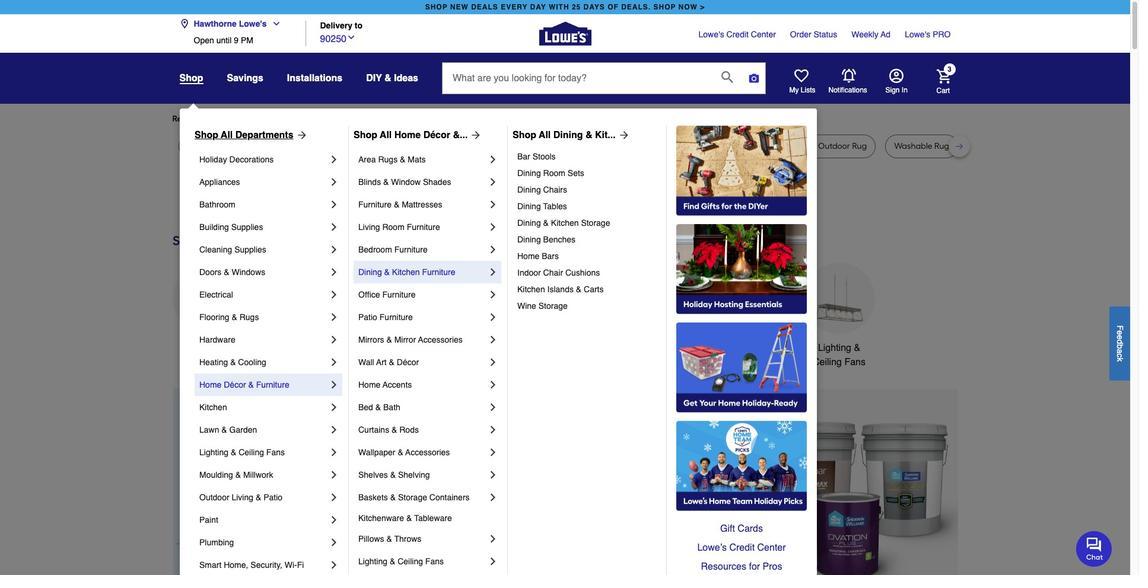 Task type: describe. For each thing, give the bounding box(es) containing it.
25 days of deals. don't miss deals every day. same-day delivery on in-stock orders placed by 2 p m. image
[[172, 389, 364, 575]]

for for searches
[[268, 114, 279, 124]]

every
[[501, 3, 528, 11]]

furniture up "mirror" on the bottom left of the page
[[380, 313, 413, 322]]

2 area from the left
[[528, 141, 546, 151]]

you for recommended searches for you
[[280, 114, 294, 124]]

lowe's credit center link
[[699, 28, 776, 40]]

0 vertical spatial appliances
[[199, 177, 240, 187]]

mirror
[[394, 335, 416, 345]]

arrow right image
[[293, 129, 308, 141]]

chevron right image for heating & cooling
[[328, 357, 340, 368]]

home décor & furniture link
[[199, 374, 328, 396]]

roth for rug
[[628, 141, 645, 151]]

outdoor living & patio link
[[199, 486, 328, 509]]

bed & bath
[[358, 403, 400, 412]]

plumbing link
[[199, 532, 328, 554]]

shop all dining & kit... link
[[513, 128, 630, 142]]

2 horizontal spatial for
[[749, 562, 760, 573]]

electrical
[[199, 290, 233, 300]]

building supplies link
[[199, 216, 328, 238]]

6 rug from the left
[[647, 141, 662, 151]]

dining for dining benches
[[517, 235, 541, 244]]

4 rug from the left
[[323, 141, 338, 151]]

dining for dining & kitchen storage
[[517, 218, 541, 228]]

building
[[199, 222, 229, 232]]

you for more suggestions for you
[[386, 114, 400, 124]]

1 vertical spatial storage
[[539, 301, 568, 311]]

chevron right image for building supplies
[[328, 221, 340, 233]]

0 vertical spatial accessories
[[418, 335, 463, 345]]

chevron right image for home décor & furniture
[[328, 379, 340, 391]]

lighting & ceiling fans for lighting & ceiling fans link related to lighting & ceiling fans's chevron right icon
[[199, 448, 285, 457]]

bedroom
[[358, 245, 392, 255]]

recommended searches for you heading
[[172, 113, 958, 125]]

9 rug from the left
[[934, 141, 949, 151]]

chevron right image for dining & kitchen furniture
[[487, 266, 499, 278]]

holiday decorations link
[[199, 148, 328, 171]]

lowe's home improvement cart image
[[936, 69, 951, 83]]

dining for dining chairs
[[517, 185, 541, 195]]

bar
[[517, 152, 530, 161]]

home for home décor & furniture
[[199, 380, 222, 390]]

lowe's home team holiday picks. image
[[676, 421, 807, 511]]

living room furniture link
[[358, 216, 487, 238]]

until
[[216, 36, 232, 45]]

wallpaper
[[358, 448, 395, 457]]

recommended searches for you
[[172, 114, 294, 124]]

cleaning
[[199, 245, 232, 255]]

curtains & rods link
[[358, 419, 487, 441]]

decorations for christmas
[[363, 357, 414, 368]]

search image
[[721, 71, 733, 83]]

allen for allen and roth rug
[[590, 141, 609, 151]]

kitchen down the bedroom furniture at left top
[[392, 268, 420, 277]]

home inside 'link'
[[394, 130, 421, 141]]

diy & ideas
[[366, 73, 418, 84]]

supplies for building supplies
[[231, 222, 263, 232]]

0 vertical spatial rugs
[[378, 155, 398, 164]]

chevron right image for moulding & millwork
[[328, 469, 340, 481]]

Search Query text field
[[443, 63, 712, 94]]

chevron down image inside 90250 button
[[346, 32, 356, 42]]

fans for chevron right image for lighting & ceiling fans
[[425, 557, 444, 567]]

credit for lowe's
[[729, 543, 755, 554]]

my
[[789, 86, 799, 94]]

sign in
[[885, 86, 908, 94]]

of
[[608, 3, 619, 11]]

supplies for cleaning supplies
[[234, 245, 266, 255]]

flooring
[[199, 313, 229, 322]]

shop all home décor &... link
[[354, 128, 482, 142]]

chevron right image for living room furniture
[[487, 221, 499, 233]]

dining room sets
[[517, 168, 584, 178]]

home accents link
[[358, 374, 487, 396]]

0 horizontal spatial storage
[[398, 493, 427, 503]]

chevron right image for holiday decorations
[[328, 154, 340, 166]]

flooring & rugs
[[199, 313, 259, 322]]

ceiling inside button
[[813, 357, 842, 368]]

lighting & ceiling fans link for chevron right image for lighting & ceiling fans
[[358, 551, 487, 573]]

0 vertical spatial bathroom
[[199, 200, 235, 209]]

3
[[948, 65, 952, 74]]

moulding
[[199, 470, 233, 480]]

lowe's for lowe's credit center
[[699, 30, 724, 39]]

bedroom furniture
[[358, 245, 428, 255]]

lowe's inside button
[[239, 19, 267, 28]]

0 horizontal spatial rugs
[[239, 313, 259, 322]]

bars
[[542, 252, 559, 261]]

chevron right image for smart home, security, wi-fi
[[328, 559, 340, 571]]

diy
[[366, 73, 382, 84]]

chevron right image for wall art & décor
[[487, 357, 499, 368]]

bed
[[358, 403, 373, 412]]

0 horizontal spatial décor
[[224, 380, 246, 390]]

cleaning supplies
[[199, 245, 266, 255]]

rug rug
[[244, 141, 276, 151]]

desk
[[426, 141, 444, 151]]

bathroom inside button
[[638, 343, 679, 354]]

1 vertical spatial accessories
[[405, 448, 450, 457]]

recommended
[[172, 114, 229, 124]]

kitchen for kitchen islands & carts
[[517, 285, 545, 294]]

dining chairs link
[[517, 182, 658, 198]]

chevron right image for patio furniture
[[487, 311, 499, 323]]

millwork
[[243, 470, 273, 480]]

indoor
[[517, 268, 541, 278]]

lowe's home improvement logo image
[[539, 7, 591, 60]]

chevron right image for paint
[[328, 514, 340, 526]]

dining for dining & kitchen furniture
[[358, 268, 382, 277]]

location image
[[179, 19, 189, 28]]

open until 9 pm
[[194, 36, 253, 45]]

wine storage
[[517, 301, 568, 311]]

lawn & garden link
[[199, 419, 328, 441]]

shop new deals every day with 25 days of deals. shop now > link
[[423, 0, 707, 14]]

shop for shop all dining & kit...
[[513, 130, 536, 141]]

chevron right image for office furniture
[[487, 289, 499, 301]]

dining for dining room sets
[[517, 168, 541, 178]]

1 vertical spatial patio
[[264, 493, 282, 503]]

area
[[358, 155, 376, 164]]

chairs
[[543, 185, 567, 195]]

savings button
[[227, 68, 263, 89]]

chevron right image for furniture & mattresses
[[487, 199, 499, 211]]

holiday
[[199, 155, 227, 164]]

sign in button
[[885, 69, 908, 95]]

shop for shop all home décor &...
[[354, 130, 377, 141]]

area rugs & mats link
[[358, 148, 487, 171]]

1 e from the top
[[1115, 330, 1125, 335]]

blinds
[[358, 177, 381, 187]]

pillows & throws
[[358, 535, 421, 544]]

day
[[530, 3, 546, 11]]

now
[[678, 3, 698, 11]]

chevron right image for hardware
[[328, 334, 340, 346]]

weekly ad link
[[851, 28, 891, 40]]

shop 25 days of deals by category image
[[172, 231, 958, 251]]

chevron right image for pillows & throws
[[487, 533, 499, 545]]

lowe's home improvement notification center image
[[842, 69, 856, 83]]

departments
[[235, 130, 293, 141]]

chevron right image for appliances
[[328, 176, 340, 188]]

arrow left image
[[393, 492, 405, 504]]

doors & windows
[[199, 268, 265, 277]]

kitchen faucets button
[[443, 263, 514, 355]]

hawthorne lowe's button
[[179, 12, 286, 36]]

lowe's
[[697, 543, 727, 554]]

storage inside "link"
[[581, 218, 610, 228]]

chevron right image for plumbing
[[328, 537, 340, 549]]

2 e from the top
[[1115, 335, 1125, 340]]

chevron right image for bathroom
[[328, 199, 340, 211]]

7 rug from the left
[[750, 141, 764, 151]]

appliances inside button
[[185, 343, 231, 354]]

chevron right image for bedroom furniture
[[487, 244, 499, 256]]

dining & kitchen storage link
[[517, 215, 658, 231]]

days
[[584, 3, 605, 11]]

5 rug from the left
[[548, 141, 563, 151]]

smart for smart home, security, wi-fi
[[199, 561, 221, 570]]

ad
[[881, 30, 891, 39]]

my lists link
[[789, 69, 815, 95]]

holiday decorations
[[199, 155, 274, 164]]

room for dining
[[543, 168, 565, 178]]

smart for smart home
[[722, 343, 748, 354]]

lists
[[801, 86, 815, 94]]

furniture down dining & kitchen furniture
[[382, 290, 416, 300]]

chevron right image for home accents
[[487, 379, 499, 391]]

chevron right image for outdoor living & patio
[[328, 492, 340, 504]]

wall art & décor
[[358, 358, 419, 367]]

kitchen up benches
[[551, 218, 579, 228]]

deals
[[471, 3, 498, 11]]

lowe's credit center
[[697, 543, 786, 554]]

order status link
[[790, 28, 837, 40]]

chevron right image for curtains & rods
[[487, 424, 499, 436]]

1 rug from the left
[[187, 141, 202, 151]]

chevron down image inside hawthorne lowe's button
[[267, 19, 281, 28]]

5x8
[[204, 141, 217, 151]]

f e e d b a c k
[[1115, 325, 1125, 362]]

pillows & throws link
[[358, 528, 487, 551]]

tableware
[[414, 514, 452, 523]]

cleaning supplies link
[[199, 238, 328, 261]]

home,
[[224, 561, 248, 570]]

roth for area
[[509, 141, 526, 151]]

moulding & millwork
[[199, 470, 273, 480]]

free same-day delivery when you order 1 gallon or more of paint by 2 p m. image
[[383, 389, 958, 575]]

home for home accents
[[358, 380, 381, 390]]

plumbing
[[199, 538, 234, 548]]

benches
[[543, 235, 576, 244]]

center for lowe's credit center
[[751, 30, 776, 39]]

home inside button
[[750, 343, 776, 354]]

christmas decorations button
[[353, 263, 424, 370]]

paint link
[[199, 509, 328, 532]]

furniture down the blinds
[[358, 200, 392, 209]]

tables
[[543, 202, 567, 211]]

installations
[[287, 73, 342, 84]]

chevron right image for blinds & window shades
[[487, 176, 499, 188]]

dining for dining tables
[[517, 202, 541, 211]]

pros
[[763, 562, 782, 573]]

kitchen for kitchen
[[199, 403, 227, 412]]

8 rug from the left
[[852, 141, 867, 151]]

electrical link
[[199, 284, 328, 306]]



Task type: locate. For each thing, give the bounding box(es) containing it.
furniture up dining & kitchen furniture
[[394, 245, 428, 255]]

chevron right image for bed & bath
[[487, 402, 499, 414]]

appliances
[[199, 177, 240, 187], [185, 343, 231, 354]]

installations button
[[287, 68, 342, 89]]

0 horizontal spatial shop
[[195, 130, 218, 141]]

a
[[1115, 349, 1125, 353]]

lowe's wishes you and your family a happy hanukkah. image
[[172, 189, 958, 219]]

furniture down bedroom furniture link
[[422, 268, 455, 277]]

1 vertical spatial credit
[[729, 543, 755, 554]]

appliances up heating
[[185, 343, 231, 354]]

dining up home bars
[[517, 235, 541, 244]]

allen down kit...
[[590, 141, 609, 151]]

carts
[[584, 285, 604, 294]]

0 vertical spatial patio
[[358, 313, 377, 322]]

decorations down rug rug
[[229, 155, 274, 164]]

0 vertical spatial smart
[[722, 343, 748, 354]]

1 horizontal spatial and
[[611, 141, 626, 151]]

0 horizontal spatial all
[[221, 130, 233, 141]]

1 horizontal spatial smart
[[722, 343, 748, 354]]

you inside "link"
[[386, 114, 400, 124]]

smart home button
[[713, 263, 785, 355]]

dining down "dining chairs"
[[517, 202, 541, 211]]

lighting & ceiling fans link down throws
[[358, 551, 487, 573]]

None search field
[[442, 62, 766, 105]]

area
[[303, 141, 321, 151], [528, 141, 546, 151], [730, 141, 748, 151]]

chevron right image for wallpaper & accessories
[[487, 447, 499, 459]]

home décor & furniture
[[199, 380, 289, 390]]

2 horizontal spatial lowe's
[[905, 30, 930, 39]]

2 vertical spatial storage
[[398, 493, 427, 503]]

lighting & ceiling fans button
[[804, 263, 875, 370]]

shop
[[195, 130, 218, 141], [354, 130, 377, 141], [513, 130, 536, 141]]

kitchen faucets
[[444, 343, 513, 354]]

1 horizontal spatial allen
[[590, 141, 609, 151]]

1 allen from the left
[[471, 141, 490, 151]]

accessories up shelves & shelving link
[[405, 448, 450, 457]]

décor down 'mirrors & mirror accessories'
[[397, 358, 419, 367]]

0 vertical spatial room
[[543, 168, 565, 178]]

delivery to
[[320, 21, 363, 31]]

shop up 5x8
[[195, 130, 218, 141]]

you
[[280, 114, 294, 124], [386, 114, 400, 124]]

0 horizontal spatial you
[[280, 114, 294, 124]]

2 washable from the left
[[894, 141, 932, 151]]

2 and from the left
[[611, 141, 626, 151]]

you up arrow right image
[[280, 114, 294, 124]]

1 horizontal spatial all
[[380, 130, 392, 141]]

1 vertical spatial décor
[[397, 358, 419, 367]]

lighting inside button
[[818, 343, 851, 354]]

0 horizontal spatial arrow right image
[[468, 129, 482, 141]]

b
[[1115, 344, 1125, 349]]

1 horizontal spatial shop
[[354, 130, 377, 141]]

2 horizontal spatial fans
[[844, 357, 866, 368]]

storage up 'dining benches' link
[[581, 218, 610, 228]]

chair
[[543, 268, 563, 278]]

accessories up wall art & décor link
[[418, 335, 463, 345]]

sets
[[568, 168, 584, 178]]

center for lowe's credit center
[[757, 543, 786, 554]]

1 vertical spatial fans
[[266, 448, 285, 457]]

living down moulding & millwork
[[232, 493, 253, 503]]

lighting & ceiling fans for lighting & ceiling fans link related to chevron right image for lighting & ceiling fans
[[358, 557, 444, 567]]

smart
[[722, 343, 748, 354], [199, 561, 221, 570]]

all up stools
[[539, 130, 551, 141]]

find gifts for the diyer. image
[[676, 126, 807, 216]]

1 horizontal spatial for
[[373, 114, 384, 124]]

0 vertical spatial lighting
[[818, 343, 851, 354]]

2 horizontal spatial ceiling
[[813, 357, 842, 368]]

0 horizontal spatial lighting & ceiling fans
[[199, 448, 285, 457]]

e
[[1115, 330, 1125, 335], [1115, 335, 1125, 340]]

smart inside button
[[722, 343, 748, 354]]

2 horizontal spatial storage
[[581, 218, 610, 228]]

rugs up hardware link
[[239, 313, 259, 322]]

appliances down holiday
[[199, 177, 240, 187]]

1 horizontal spatial you
[[386, 114, 400, 124]]

chevron right image for electrical
[[328, 289, 340, 301]]

wine storage link
[[517, 298, 658, 314]]

1 horizontal spatial bathroom
[[638, 343, 679, 354]]

with
[[549, 3, 569, 11]]

living
[[358, 222, 380, 232], [232, 493, 253, 503]]

allen right desk
[[471, 141, 490, 151]]

1 horizontal spatial décor
[[397, 358, 419, 367]]

bar stools
[[517, 152, 556, 161]]

1 horizontal spatial lighting & ceiling fans link
[[358, 551, 487, 573]]

0 vertical spatial decorations
[[229, 155, 274, 164]]

mirrors & mirror accessories
[[358, 335, 463, 345]]

1 horizontal spatial patio
[[358, 313, 377, 322]]

roth
[[509, 141, 526, 151], [628, 141, 645, 151]]

home
[[394, 130, 421, 141], [517, 252, 540, 261], [750, 343, 776, 354], [199, 380, 222, 390], [358, 380, 381, 390]]

0 horizontal spatial roth
[[509, 141, 526, 151]]

chevron right image
[[487, 154, 499, 166], [487, 176, 499, 188], [487, 221, 499, 233], [328, 244, 340, 256], [487, 266, 499, 278], [328, 289, 340, 301], [487, 311, 499, 323], [487, 334, 499, 346], [328, 357, 340, 368], [328, 402, 340, 414], [328, 447, 340, 459], [328, 492, 340, 504], [487, 492, 499, 504], [487, 533, 499, 545], [328, 537, 340, 549]]

0 horizontal spatial chevron down image
[[267, 19, 281, 28]]

chevron right image for kitchen
[[328, 402, 340, 414]]

credit up resources for pros link
[[729, 543, 755, 554]]

supplies up cleaning supplies
[[231, 222, 263, 232]]

0 horizontal spatial fans
[[266, 448, 285, 457]]

2 horizontal spatial arrow right image
[[936, 492, 948, 504]]

patio down office
[[358, 313, 377, 322]]

window
[[391, 177, 421, 187]]

1 vertical spatial rugs
[[239, 313, 259, 322]]

wall
[[358, 358, 374, 367]]

kitchenware & tableware
[[358, 514, 452, 523]]

scroll to item #5 image
[[724, 574, 755, 575]]

and for allen and roth rug
[[611, 141, 626, 151]]

shop left new on the top left
[[425, 3, 448, 11]]

0 vertical spatial chevron down image
[[267, 19, 281, 28]]

2 vertical spatial lighting & ceiling fans
[[358, 557, 444, 567]]

outdoor living & patio
[[199, 493, 282, 503]]

patio furniture
[[358, 313, 413, 322]]

lowe's
[[239, 19, 267, 28], [699, 30, 724, 39], [905, 30, 930, 39]]

searches
[[231, 114, 266, 124]]

lighting
[[818, 343, 851, 354], [199, 448, 228, 457], [358, 557, 387, 567]]

chevron down image
[[267, 19, 281, 28], [346, 32, 356, 42]]

kitchen up lawn
[[199, 403, 227, 412]]

and for allen and roth area rug
[[492, 141, 507, 151]]

1 horizontal spatial chevron down image
[[346, 32, 356, 42]]

0 horizontal spatial patio
[[264, 493, 282, 503]]

room for living
[[382, 222, 405, 232]]

for inside "link"
[[373, 114, 384, 124]]

3 shop from the left
[[513, 130, 536, 141]]

supplies up 'windows'
[[234, 245, 266, 255]]

kitchen left faucets
[[444, 343, 476, 354]]

chevron right image for lawn & garden
[[328, 424, 340, 436]]

1 vertical spatial appliances
[[185, 343, 231, 354]]

for up furniture
[[373, 114, 384, 124]]

chevron right image for doors & windows
[[328, 266, 340, 278]]

mirrors & mirror accessories link
[[358, 329, 487, 351]]

1 horizontal spatial living
[[358, 222, 380, 232]]

1 vertical spatial lighting
[[199, 448, 228, 457]]

furniture & mattresses
[[358, 200, 442, 209]]

shelves & shelving link
[[358, 464, 487, 486]]

credit inside lowe's credit center link
[[727, 30, 749, 39]]

notifications
[[829, 86, 867, 94]]

2 horizontal spatial décor
[[423, 130, 450, 141]]

dining inside "link"
[[517, 218, 541, 228]]

2 horizontal spatial area
[[730, 141, 748, 151]]

room inside 'link'
[[382, 222, 405, 232]]

2 rug from the left
[[244, 141, 259, 151]]

0 horizontal spatial for
[[268, 114, 279, 124]]

for for suggestions
[[373, 114, 384, 124]]

for up scroll to item #5 image
[[749, 562, 760, 573]]

decorations down christmas at the bottom left
[[363, 357, 414, 368]]

décor up desk
[[423, 130, 450, 141]]

2 horizontal spatial lighting & ceiling fans
[[813, 343, 866, 368]]

1 horizontal spatial ceiling
[[398, 557, 423, 567]]

all for departments
[[221, 130, 233, 141]]

more suggestions for you
[[304, 114, 400, 124]]

1 horizontal spatial room
[[543, 168, 565, 178]]

kitchen inside button
[[444, 343, 476, 354]]

center up pros
[[757, 543, 786, 554]]

1 vertical spatial living
[[232, 493, 253, 503]]

bathroom button
[[623, 263, 694, 355]]

shop down more suggestions for you "link"
[[354, 130, 377, 141]]

fans inside lighting & ceiling fans button
[[844, 357, 866, 368]]

0 horizontal spatial lighting & ceiling fans link
[[199, 441, 328, 464]]

1 horizontal spatial roth
[[628, 141, 645, 151]]

0 vertical spatial fans
[[844, 357, 866, 368]]

containers
[[429, 493, 470, 503]]

1 vertical spatial chevron down image
[[346, 32, 356, 42]]

chevron right image for baskets & storage containers
[[487, 492, 499, 504]]

2 horizontal spatial shop
[[513, 130, 536, 141]]

outdoor
[[199, 493, 229, 503]]

room
[[543, 168, 565, 178], [382, 222, 405, 232]]

patio
[[358, 313, 377, 322], [264, 493, 282, 503]]

bed & bath link
[[358, 396, 487, 419]]

center left order on the top of the page
[[751, 30, 776, 39]]

washable for washable area rug
[[690, 141, 728, 151]]

savings
[[227, 73, 263, 84]]

1 horizontal spatial fans
[[425, 557, 444, 567]]

lighting & ceiling fans inside button
[[813, 343, 866, 368]]

shelving
[[398, 470, 430, 480]]

1 shop from the left
[[425, 3, 448, 11]]

all inside 'link'
[[380, 130, 392, 141]]

3 all from the left
[[539, 130, 551, 141]]

0 horizontal spatial bathroom
[[199, 200, 235, 209]]

kitchen down indoor
[[517, 285, 545, 294]]

lighting & ceiling fans link up millwork
[[199, 441, 328, 464]]

shop all home décor &...
[[354, 130, 468, 141]]

all down recommended searches for you
[[221, 130, 233, 141]]

camera image
[[748, 72, 760, 84]]

0 horizontal spatial washable
[[690, 141, 728, 151]]

0 vertical spatial center
[[751, 30, 776, 39]]

hardware
[[199, 335, 235, 345]]

chevron right image for shelves & shelving
[[487, 469, 499, 481]]

0 vertical spatial supplies
[[231, 222, 263, 232]]

chevron right image for cleaning supplies
[[328, 244, 340, 256]]

doors
[[199, 268, 222, 277]]

arrow right image
[[468, 129, 482, 141], [616, 129, 630, 141], [936, 492, 948, 504]]

lowe's left pro
[[905, 30, 930, 39]]

2 shop from the left
[[653, 3, 676, 11]]

2 vertical spatial ceiling
[[398, 557, 423, 567]]

0 horizontal spatial ceiling
[[239, 448, 264, 457]]

storage down kitchen islands & carts
[[539, 301, 568, 311]]

living inside 'link'
[[358, 222, 380, 232]]

1 you from the left
[[280, 114, 294, 124]]

dining benches
[[517, 235, 576, 244]]

lowe's down >
[[699, 30, 724, 39]]

shop left now
[[653, 3, 676, 11]]

chevron right image for lighting & ceiling fans
[[487, 556, 499, 568]]

more
[[304, 114, 323, 124]]

décor
[[423, 130, 450, 141], [397, 358, 419, 367], [224, 380, 246, 390]]

0 horizontal spatial decorations
[[229, 155, 274, 164]]

lowe's for lowe's pro
[[905, 30, 930, 39]]

all for dining
[[539, 130, 551, 141]]

décor inside 'link'
[[423, 130, 450, 141]]

1 horizontal spatial decorations
[[363, 357, 414, 368]]

credit up search icon at the right of page
[[727, 30, 749, 39]]

heating & cooling link
[[199, 351, 328, 374]]

furniture down furniture & mattresses link
[[407, 222, 440, 232]]

you up shop all home décor &...
[[386, 114, 400, 124]]

rug
[[187, 141, 202, 151], [244, 141, 259, 151], [261, 141, 276, 151], [323, 141, 338, 151], [548, 141, 563, 151], [647, 141, 662, 151], [750, 141, 764, 151], [852, 141, 867, 151], [934, 141, 949, 151]]

2 shop from the left
[[354, 130, 377, 141]]

dining down recommended searches for you heading
[[553, 130, 583, 141]]

1 vertical spatial decorations
[[363, 357, 414, 368]]

e up b
[[1115, 335, 1125, 340]]

room up the bedroom furniture at left top
[[382, 222, 405, 232]]

living up bedroom
[[358, 222, 380, 232]]

0 vertical spatial décor
[[423, 130, 450, 141]]

1 vertical spatial lighting & ceiling fans
[[199, 448, 285, 457]]

chevron right image for lighting & ceiling fans
[[328, 447, 340, 459]]

credit for lowe's
[[727, 30, 749, 39]]

2 vertical spatial lighting
[[358, 557, 387, 567]]

arrow right image for shop all home décor &...
[[468, 129, 482, 141]]

lowe's pro
[[905, 30, 951, 39]]

all for home
[[380, 130, 392, 141]]

roth up bar
[[509, 141, 526, 151]]

rugs down furniture
[[378, 155, 398, 164]]

3 rug from the left
[[261, 141, 276, 151]]

1 washable from the left
[[690, 141, 728, 151]]

for up departments
[[268, 114, 279, 124]]

christmas decorations
[[363, 343, 414, 368]]

2 you from the left
[[386, 114, 400, 124]]

washable for washable rug
[[894, 141, 932, 151]]

lighting & ceiling fans link for lighting & ceiling fans's chevron right icon
[[199, 441, 328, 464]]

lowe's up "pm"
[[239, 19, 267, 28]]

resources
[[701, 562, 746, 573]]

patio down moulding & millwork link
[[264, 493, 282, 503]]

windows
[[232, 268, 265, 277]]

2 horizontal spatial lighting
[[818, 343, 851, 354]]

2 vertical spatial fans
[[425, 557, 444, 567]]

chat invite button image
[[1076, 531, 1112, 567]]

2 all from the left
[[380, 130, 392, 141]]

mats
[[408, 155, 426, 164]]

1 vertical spatial supplies
[[234, 245, 266, 255]]

1 vertical spatial lighting & ceiling fans link
[[358, 551, 487, 573]]

kitchen for kitchen faucets
[[444, 343, 476, 354]]

resources for pros link
[[676, 558, 807, 575]]

1 all from the left
[[221, 130, 233, 141]]

heating
[[199, 358, 228, 367]]

arrow right image inside shop all dining & kit... link
[[616, 129, 630, 141]]

decorations for holiday
[[229, 155, 274, 164]]

dining up dining tables
[[517, 185, 541, 195]]

resources for pros
[[701, 562, 782, 573]]

lowe's home improvement lists image
[[794, 69, 808, 83]]

furniture & mattresses link
[[358, 193, 487, 216]]

1 area from the left
[[303, 141, 321, 151]]

storage up kitchenware & tableware
[[398, 493, 427, 503]]

shop new deals every day with 25 days of deals. shop now >
[[425, 3, 705, 11]]

home inside 'link'
[[358, 380, 381, 390]]

1 horizontal spatial storage
[[539, 301, 568, 311]]

arrow right image inside shop all home décor &... 'link'
[[468, 129, 482, 141]]

0 vertical spatial lighting & ceiling fans
[[813, 343, 866, 368]]

0 horizontal spatial area
[[303, 141, 321, 151]]

garden
[[229, 425, 257, 435]]

cards
[[738, 524, 763, 535]]

dining room sets link
[[517, 165, 658, 182]]

2 roth from the left
[[628, 141, 645, 151]]

3 area from the left
[[730, 141, 748, 151]]

dining down dining tables
[[517, 218, 541, 228]]

1 vertical spatial center
[[757, 543, 786, 554]]

0 horizontal spatial lowe's
[[239, 19, 267, 28]]

allen for allen and roth area rug
[[471, 141, 490, 151]]

1 horizontal spatial washable
[[894, 141, 932, 151]]

fans for lighting & ceiling fans's chevron right icon
[[266, 448, 285, 457]]

dining & kitchen furniture
[[358, 268, 455, 277]]

wallpaper & accessories
[[358, 448, 450, 457]]

faucets
[[479, 343, 513, 354]]

all up furniture
[[380, 130, 392, 141]]

shop up allen and roth area rug
[[513, 130, 536, 141]]

1 horizontal spatial lighting
[[358, 557, 387, 567]]

wi-
[[285, 561, 297, 570]]

area rug
[[303, 141, 338, 151]]

chevron right image for flooring & rugs
[[328, 311, 340, 323]]

room up chairs
[[543, 168, 565, 178]]

1 vertical spatial bathroom
[[638, 343, 679, 354]]

in
[[902, 86, 908, 94]]

1 vertical spatial ceiling
[[239, 448, 264, 457]]

pillows
[[358, 535, 384, 544]]

1 roth from the left
[[509, 141, 526, 151]]

holiday hosting essentials. image
[[676, 224, 807, 314]]

allen and roth rug
[[590, 141, 662, 151]]

décor for home
[[423, 130, 450, 141]]

0 vertical spatial ceiling
[[813, 357, 842, 368]]

1 shop from the left
[[195, 130, 218, 141]]

shop inside 'link'
[[354, 130, 377, 141]]

shop button
[[179, 72, 203, 84]]

e up d
[[1115, 330, 1125, 335]]

0 horizontal spatial allen
[[471, 141, 490, 151]]

2 horizontal spatial all
[[539, 130, 551, 141]]

chevron right image
[[328, 154, 340, 166], [328, 176, 340, 188], [328, 199, 340, 211], [487, 199, 499, 211], [328, 221, 340, 233], [487, 244, 499, 256], [328, 266, 340, 278], [487, 289, 499, 301], [328, 311, 340, 323], [328, 334, 340, 346], [487, 357, 499, 368], [328, 379, 340, 391], [487, 379, 499, 391], [487, 402, 499, 414], [328, 424, 340, 436], [487, 424, 499, 436], [487, 447, 499, 459], [328, 469, 340, 481], [487, 469, 499, 481], [328, 514, 340, 526], [487, 556, 499, 568], [328, 559, 340, 571]]

2 allen from the left
[[590, 141, 609, 151]]

0 horizontal spatial room
[[382, 222, 405, 232]]

25
[[572, 3, 581, 11]]

1 and from the left
[[492, 141, 507, 151]]

furniture inside 'link'
[[407, 222, 440, 232]]

1 horizontal spatial rugs
[[378, 155, 398, 164]]

rug 5x8
[[187, 141, 217, 151]]

0 horizontal spatial lighting
[[199, 448, 228, 457]]

1 vertical spatial smart
[[199, 561, 221, 570]]

roth up dining room sets link
[[628, 141, 645, 151]]

chevron right image for area rugs & mats
[[487, 154, 499, 166]]

0 horizontal spatial and
[[492, 141, 507, 151]]

dining up office
[[358, 268, 382, 277]]

to
[[355, 21, 363, 31]]

0 vertical spatial lighting & ceiling fans link
[[199, 441, 328, 464]]

lowe's home improvement account image
[[889, 69, 903, 83]]

décor down heating & cooling
[[224, 380, 246, 390]]

décor for &
[[397, 358, 419, 367]]

home for home bars
[[517, 252, 540, 261]]

decorations inside button
[[363, 357, 414, 368]]

hardware link
[[199, 329, 328, 351]]

appliances button
[[172, 263, 244, 355]]

1 horizontal spatial lowe's
[[699, 30, 724, 39]]

sign
[[885, 86, 900, 94]]

supplies
[[231, 222, 263, 232], [234, 245, 266, 255]]

get your home holiday-ready. image
[[676, 323, 807, 413]]

1 vertical spatial room
[[382, 222, 405, 232]]

credit inside lowe's credit center link
[[729, 543, 755, 554]]

1 horizontal spatial lighting & ceiling fans
[[358, 557, 444, 567]]

shop for shop all departments
[[195, 130, 218, 141]]

washable rug
[[894, 141, 949, 151]]

dining down bar
[[517, 168, 541, 178]]

smart home, security, wi-fi link
[[199, 554, 328, 575]]

chevron right image for mirrors & mirror accessories
[[487, 334, 499, 346]]

arrow right image for shop all dining & kit...
[[616, 129, 630, 141]]

0 vertical spatial living
[[358, 222, 380, 232]]

0 horizontal spatial smart
[[199, 561, 221, 570]]

1 horizontal spatial shop
[[653, 3, 676, 11]]

furniture up kitchen link
[[256, 380, 289, 390]]



Task type: vqa. For each thing, say whether or not it's contained in the screenshot.
"can't"
no



